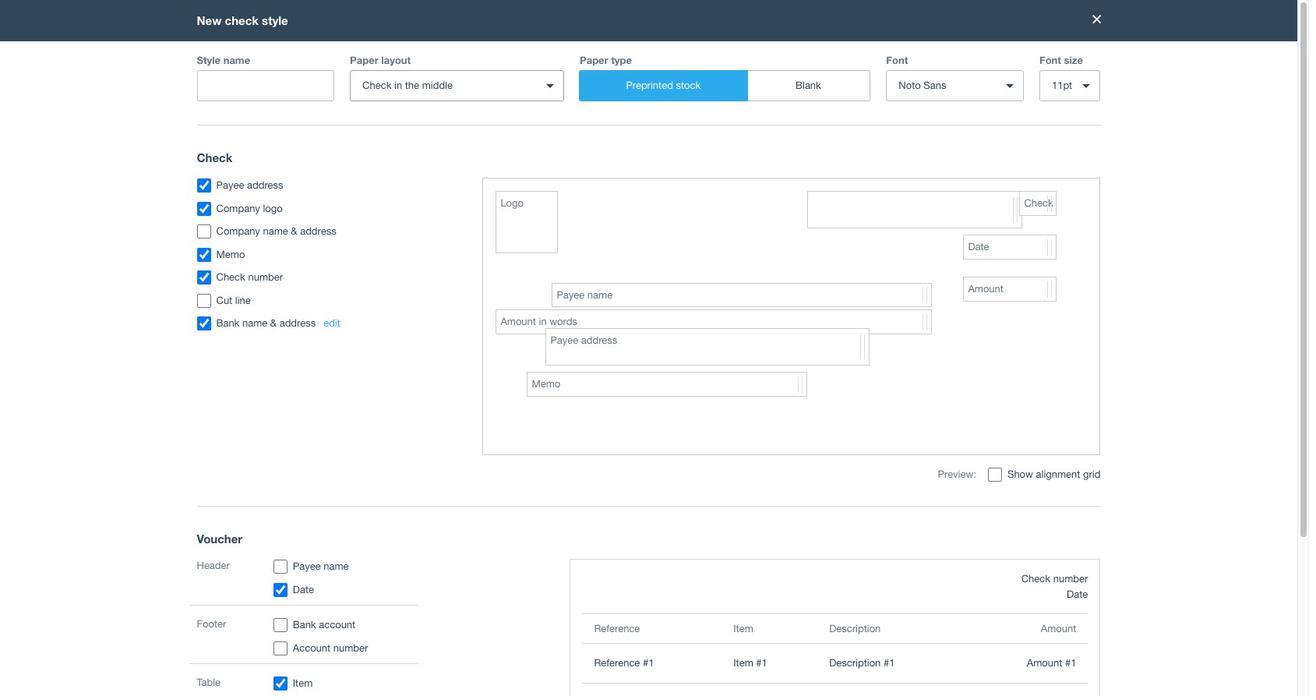 Task type: vqa. For each thing, say whether or not it's contained in the screenshot.
'Start'
no



Task type: locate. For each thing, give the bounding box(es) containing it.
1 vertical spatial check
[[589, 317, 611, 327]]

›
[[375, 94, 379, 104]]

payee
[[312, 316, 334, 326]]

company
[[312, 328, 347, 338]]

type:
[[325, 237, 344, 247]]

(on
[[389, 223, 404, 233]]

1 paper from the top
[[301, 223, 322, 233]]

check left › at the top left of page
[[292, 104, 348, 125]]

0 horizontal spatial check
[[292, 104, 348, 125]]

number
[[614, 317, 643, 327]]

paper left type:
[[301, 237, 322, 247]]

with
[[427, 223, 446, 233]]

name
[[342, 305, 363, 315]]

svg image
[[1079, 58, 1088, 67]]

1
[[354, 223, 359, 233]]

paper
[[301, 223, 322, 233], [301, 237, 322, 247]]

check
[[292, 104, 348, 125], [589, 317, 611, 327]]

1 vertical spatial paper
[[301, 237, 322, 247]]

0 vertical spatial paper
[[301, 223, 322, 233]]

bank account
[[589, 293, 639, 303]]

check
[[362, 223, 386, 233]]

0 vertical spatial check
[[292, 104, 348, 125]]

united
[[714, 279, 744, 289]]

bank
[[589, 293, 607, 303]]

2 paper from the top
[[301, 237, 322, 247]]

include
[[312, 305, 340, 315]]

check inside organization settings › check styles
[[292, 104, 348, 125]]

description
[[589, 305, 631, 315]]

check number
[[589, 317, 643, 327]]

paper left the layout:
[[301, 223, 322, 233]]

islands
[[757, 290, 790, 300]]

supports
[[354, 251, 391, 262]]

minor
[[778, 279, 805, 289]]

arial
[[323, 251, 343, 262]]

states
[[747, 279, 775, 289]]

check down 'description'
[[589, 317, 611, 327]]



Task type: describe. For each thing, give the bounding box(es) containing it.
layout:
[[325, 223, 351, 233]]

united states minor outlying islands
[[714, 279, 805, 300]]

organization
[[292, 94, 340, 104]]

total
[[503, 317, 521, 327]]

outlying
[[714, 290, 754, 300]]

paper layout: 1 check (on top) with 2 vouchers paper type: arial – supports asian languages, 10pt
[[301, 223, 495, 262]]

–
[[346, 251, 351, 262]]

asian
[[394, 251, 417, 262]]

organization settings link
[[292, 94, 372, 104]]

2
[[448, 223, 454, 233]]

of
[[366, 305, 373, 315]]

item
[[503, 305, 521, 315]]

include name of payee company logo
[[312, 305, 373, 338]]

top)
[[406, 223, 424, 233]]

styles
[[354, 104, 409, 125]]

account
[[610, 293, 639, 303]]

10pt
[[469, 251, 489, 262]]

organization settings › check styles
[[292, 94, 409, 125]]

languages,
[[420, 251, 467, 262]]

vouchers
[[456, 223, 495, 233]]

logo
[[350, 328, 366, 338]]

1 horizontal spatial check
[[589, 317, 611, 327]]

settings
[[343, 94, 372, 104]]



